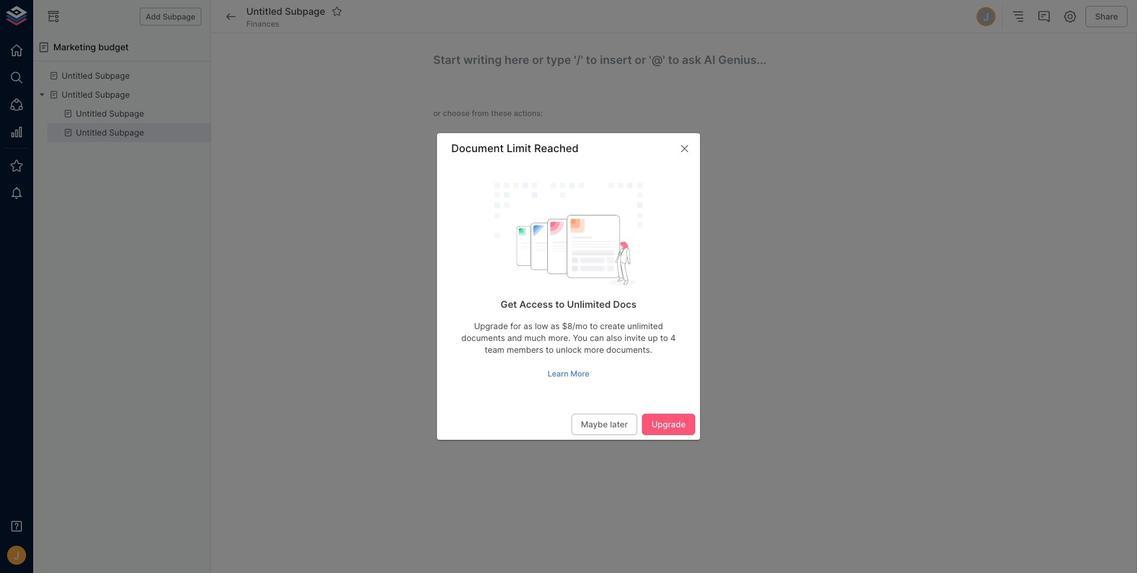 Task type: vqa. For each thing, say whether or not it's contained in the screenshot.
the Comments icon
yes



Task type: locate. For each thing, give the bounding box(es) containing it.
comments image
[[1038, 9, 1052, 24]]

table of contents image
[[1012, 9, 1026, 24]]

dialog
[[437, 133, 701, 441]]



Task type: describe. For each thing, give the bounding box(es) containing it.
favorite image
[[332, 6, 343, 17]]

settings image
[[1064, 9, 1078, 24]]

hide wiki image
[[46, 9, 60, 24]]

go back image
[[224, 9, 238, 24]]



